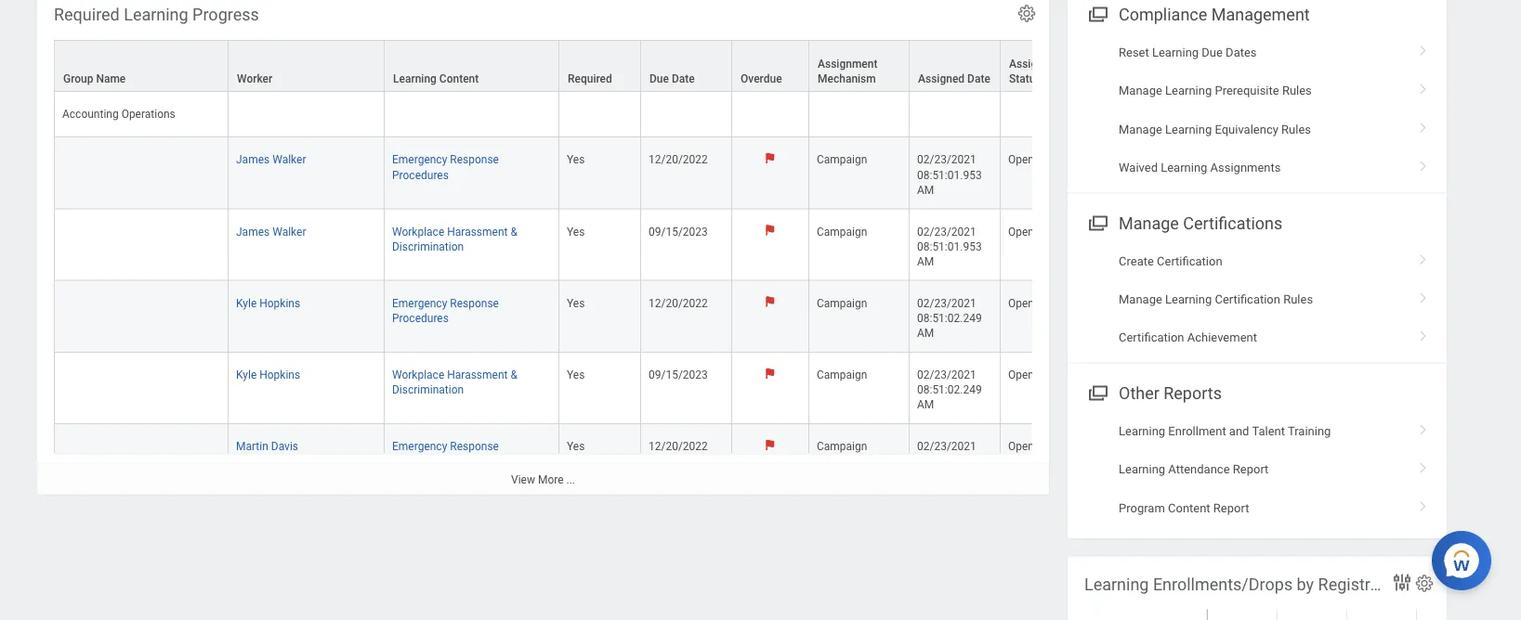 Task type: describe. For each thing, give the bounding box(es) containing it.
james for emergency response procedures
[[236, 153, 270, 166]]

response for davis
[[450, 440, 499, 453]]

prerequisite
[[1215, 84, 1279, 98]]

configure required learning progress image
[[1017, 3, 1037, 24]]

reset learning due dates link
[[1068, 33, 1447, 72]]

manage learning equivalency rules link
[[1068, 110, 1447, 149]]

overdue column header
[[732, 40, 809, 93]]

assignment mechanism column header
[[809, 40, 910, 93]]

assignment status
[[1009, 57, 1069, 85]]

due date button
[[641, 41, 731, 91]]

walker for workplace
[[272, 225, 306, 238]]

1 horizontal spatial status
[[1412, 575, 1459, 595]]

create
[[1119, 254, 1154, 268]]

kyle for 12/20/2022
[[236, 297, 257, 310]]

reports
[[1164, 384, 1222, 403]]

kyle hopkins for 12/20/2022
[[236, 297, 300, 310]]

assignment status button
[[1001, 41, 1100, 91]]

learning inside popup button
[[393, 72, 437, 85]]

davis
[[271, 440, 298, 453]]

required learning progress element
[[37, 0, 1101, 621]]

emergency for walker
[[392, 153, 447, 166]]

manage for manage learning certification rules
[[1119, 293, 1162, 306]]

talent
[[1252, 424, 1285, 438]]

& for 2nd workplace harassment & discrimination link from the top of the the required learning progress element
[[511, 368, 517, 381]]

menu group image for other reports
[[1084, 380, 1109, 405]]

open for campaign element for the kyle hopkins link corresponding to 09/15/2023
[[1008, 368, 1034, 381]]

campaign for campaign element related to martin davis link
[[817, 440, 867, 453]]

3 row from the top
[[54, 209, 1101, 281]]

workplace harassment & discrimination for 2nd workplace harassment & discrimination link from the top of the the required learning progress element
[[392, 368, 517, 396]]

yes for campaign element for the kyle hopkins link corresponding to 09/15/2023
[[567, 368, 585, 381]]

campaign for 2nd campaign element from the top of the the required learning progress element
[[817, 225, 867, 238]]

yes for 2nd campaign element from the top of the the required learning progress element
[[567, 225, 585, 238]]

compliance management
[[1119, 5, 1310, 24]]

08:51:02.249 for 12/20/2022
[[917, 312, 982, 325]]

open element for third row from the bottom of the the required learning progress element
[[1008, 293, 1034, 310]]

response for walker
[[450, 153, 499, 166]]

dates
[[1226, 45, 1257, 59]]

manage for manage learning prerequisite rules
[[1119, 84, 1162, 98]]

chevron right image for manage learning prerequisite rules
[[1411, 77, 1436, 96]]

accounting operations row
[[54, 92, 1101, 137]]

group name button
[[55, 41, 228, 91]]

08:51:02.249 for 09/15/2023
[[917, 383, 982, 396]]

equivalency
[[1215, 122, 1278, 136]]

manage learning prerequisite rules
[[1119, 84, 1312, 98]]

training
[[1288, 424, 1331, 438]]

emergency response procedures for james walker
[[392, 153, 499, 181]]

02/23/2021 08:51:02.249 am for 09/15/2023
[[917, 368, 985, 411]]

discrimination for 2nd workplace harassment & discrimination link from the top of the the required learning progress element
[[392, 383, 464, 396]]

hopkins for 12/20/2022
[[259, 297, 300, 310]]

open element for 2nd row from the bottom
[[1008, 365, 1034, 381]]

james walker for workplace
[[236, 225, 306, 238]]

program content report link
[[1068, 489, 1447, 528]]

more
[[538, 474, 564, 487]]

row containing assignment mechanism
[[54, 40, 1101, 93]]

row containing martin davis
[[54, 424, 1101, 496]]

emergency for hopkins
[[392, 297, 447, 310]]

learning content
[[393, 72, 479, 85]]

due date
[[650, 72, 695, 85]]

james for workplace harassment & discrimination
[[236, 225, 270, 238]]

08:51:01.953 for 09/15/2023
[[917, 240, 982, 253]]

kyle hopkins link for 12/20/2022
[[236, 293, 300, 310]]

compliance
[[1119, 5, 1207, 24]]

yes for the kyle hopkins link corresponding to 12/20/2022's campaign element
[[567, 297, 585, 310]]

learning attendance report link
[[1068, 451, 1447, 489]]

registration
[[1318, 575, 1408, 595]]

program
[[1119, 501, 1165, 515]]

achievement
[[1187, 331, 1257, 345]]

campaign element for the kyle hopkins link corresponding to 09/15/2023
[[817, 365, 867, 381]]

workplace harassment & discrimination for second workplace harassment & discrimination link from the bottom of the the required learning progress element
[[392, 225, 517, 253]]

campaign for the kyle hopkins link corresponding to 12/20/2022's campaign element
[[817, 297, 867, 310]]

02/23/2021 08:51:01.953 am for 09/15/2023
[[917, 225, 985, 268]]

open for the kyle hopkins link corresponding to 12/20/2022's campaign element
[[1008, 297, 1034, 310]]

martin davis link
[[236, 436, 298, 453]]

campaign for campaign element for the kyle hopkins link corresponding to 09/15/2023
[[817, 368, 867, 381]]

02/23/2021 08:51:01.953 am for 12/20/2022
[[917, 153, 985, 196]]

learning inside "link"
[[1119, 424, 1165, 438]]

12/20/2022 for 02/23/2021 08:51:02.249 am
[[649, 297, 708, 310]]

menu group image for compliance management
[[1084, 0, 1109, 26]]

harassment for 2nd workplace harassment & discrimination link from the top of the the required learning progress element
[[447, 368, 508, 381]]

chevron right image for manage learning equivalency rules
[[1411, 116, 1436, 134]]

status inside "assignment status"
[[1009, 72, 1041, 85]]

chevron right image for manage learning certification rules
[[1411, 286, 1436, 305]]

assigned date
[[918, 72, 990, 85]]

report for learning attendance report
[[1233, 463, 1269, 477]]

open element for row containing martin davis
[[1008, 436, 1034, 453]]

open for campaign element related to martin davis link
[[1008, 440, 1034, 453]]

manage learning prerequisite rules link
[[1068, 72, 1447, 110]]

02/23/2021 for the kyle hopkins link corresponding to 09/15/2023
[[917, 368, 976, 381]]

manage certifications
[[1119, 214, 1283, 233]]

manage learning equivalency rules
[[1119, 122, 1311, 136]]

workplace for second workplace harassment & discrimination link from the bottom of the the required learning progress element
[[392, 225, 444, 238]]

2 campaign element from the top
[[817, 221, 867, 238]]

enrollment
[[1168, 424, 1226, 438]]

emergency response procedures link for martin davis
[[392, 436, 499, 468]]

2 row from the top
[[54, 137, 1101, 209]]

required column header
[[559, 40, 641, 93]]

james walker link for workplace
[[236, 221, 306, 238]]

required button
[[559, 41, 640, 91]]

chevron right image for certification achievement
[[1411, 324, 1436, 343]]

group
[[63, 72, 93, 85]]

kyle hopkins link for 09/15/2023
[[236, 365, 300, 381]]

02/23/2021 for martin davis link
[[917, 440, 976, 453]]

waived
[[1119, 161, 1158, 175]]

name
[[96, 72, 126, 85]]

chevron right image for learning attendance report
[[1411, 456, 1436, 475]]

create certification link
[[1068, 242, 1447, 280]]

certification achievement link
[[1068, 319, 1447, 357]]

procedures for martin davis
[[392, 455, 449, 468]]

procedures for james walker
[[392, 168, 449, 181]]

configure and view chart data image
[[1391, 572, 1413, 594]]

certification achievement
[[1119, 331, 1257, 345]]

1 workplace harassment & discrimination link from the top
[[392, 221, 517, 253]]

12/20/2022 for 02/23/2021 08:51:04.274 am
[[649, 440, 708, 453]]

1 vertical spatial rules
[[1281, 122, 1311, 136]]

create certification
[[1119, 254, 1222, 268]]

manage for manage certifications
[[1119, 214, 1179, 233]]

management
[[1211, 5, 1310, 24]]

& for second workplace harassment & discrimination link from the bottom of the the required learning progress element
[[511, 225, 517, 238]]

08:51:04.274
[[917, 455, 982, 468]]

view
[[511, 474, 535, 487]]

12/20/2022 for 02/23/2021 08:51:01.953 am
[[649, 153, 708, 166]]

operations
[[121, 107, 175, 120]]

yes for 1st campaign element from the top
[[567, 153, 585, 166]]

chevron right image for reset learning due dates
[[1411, 39, 1436, 57]]

overdue button
[[732, 41, 808, 91]]

discrimination for second workplace harassment & discrimination link from the bottom of the the required learning progress element
[[392, 240, 464, 253]]

due inside popup button
[[650, 72, 669, 85]]

progress
[[192, 5, 259, 24]]



Task type: locate. For each thing, give the bounding box(es) containing it.
0 vertical spatial james
[[236, 153, 270, 166]]

chevron right image inside reset learning due dates link
[[1411, 39, 1436, 57]]

0 vertical spatial workplace harassment & discrimination link
[[392, 221, 517, 253]]

0 vertical spatial list
[[1068, 33, 1447, 187]]

0 vertical spatial workplace harassment & discrimination
[[392, 225, 517, 253]]

am
[[917, 183, 934, 196], [917, 255, 934, 268], [917, 326, 934, 339], [917, 398, 934, 411], [917, 470, 934, 483]]

date
[[672, 72, 695, 85], [967, 72, 990, 85]]

report for program content report
[[1213, 501, 1249, 515]]

2 vertical spatial emergency response procedures
[[392, 440, 499, 468]]

am for the kyle hopkins link corresponding to 12/20/2022's campaign element
[[917, 326, 934, 339]]

0 vertical spatial emergency response procedures link
[[392, 149, 499, 181]]

rules right equivalency
[[1281, 122, 1311, 136]]

2 discrimination from the top
[[392, 383, 464, 396]]

kyle for 09/15/2023
[[236, 368, 257, 381]]

1 vertical spatial emergency response procedures
[[392, 297, 499, 325]]

2 procedures from the top
[[392, 312, 449, 325]]

report
[[1233, 463, 1269, 477], [1213, 501, 1249, 515]]

1 vertical spatial emergency response procedures link
[[392, 293, 499, 325]]

manage up waived
[[1119, 122, 1162, 136]]

1 hopkins from the top
[[259, 297, 300, 310]]

chevron right image inside learning enrollment and talent training "link"
[[1411, 418, 1436, 436]]

02/23/2021 08:51:02.249 am
[[917, 297, 985, 339], [917, 368, 985, 411]]

chevron right image inside create certification link
[[1411, 248, 1436, 266]]

0 vertical spatial certification
[[1157, 254, 1222, 268]]

group name
[[63, 72, 126, 85]]

content for learning
[[439, 72, 479, 85]]

date inside 'column header'
[[967, 72, 990, 85]]

chevron right image for create certification
[[1411, 248, 1436, 266]]

2 12/20/2022 from the top
[[649, 297, 708, 310]]

1 yes from the top
[[567, 153, 585, 166]]

workplace
[[392, 225, 444, 238], [392, 368, 444, 381]]

3 emergency response procedures from the top
[[392, 440, 499, 468]]

1 vertical spatial &
[[511, 368, 517, 381]]

1 08:51:01.953 from the top
[[917, 168, 982, 181]]

1 manage from the top
[[1119, 84, 1162, 98]]

4 chevron right image from the top
[[1411, 324, 1436, 343]]

required learning progress
[[54, 5, 259, 24]]

accounting
[[62, 107, 119, 120]]

chevron right image inside certification achievement link
[[1411, 324, 1436, 343]]

1 vertical spatial 02/23/2021 08:51:02.249 am
[[917, 368, 985, 411]]

4 manage from the top
[[1119, 293, 1162, 306]]

1 vertical spatial james
[[236, 225, 270, 238]]

2 chevron right image from the top
[[1411, 248, 1436, 266]]

0 vertical spatial hopkins
[[259, 297, 300, 310]]

manage up create in the right top of the page
[[1119, 214, 1179, 233]]

assigned date button
[[910, 41, 1000, 91]]

4 open element from the top
[[1008, 365, 1034, 381]]

2 emergency response procedures from the top
[[392, 297, 499, 325]]

row
[[54, 40, 1101, 93], [54, 137, 1101, 209], [54, 209, 1101, 281], [54, 281, 1101, 353], [54, 353, 1101, 424], [54, 424, 1101, 496]]

2 02/23/2021 08:51:01.953 am from the top
[[917, 225, 985, 268]]

2 vertical spatial rules
[[1283, 293, 1313, 306]]

content inside popup button
[[439, 72, 479, 85]]

campaign element for the kyle hopkins link corresponding to 12/20/2022
[[817, 293, 867, 310]]

open for 2nd campaign element from the top of the the required learning progress element
[[1008, 225, 1034, 238]]

worker
[[237, 72, 272, 85]]

0 vertical spatial rules
[[1282, 84, 1312, 98]]

0 vertical spatial content
[[439, 72, 479, 85]]

0 vertical spatial kyle hopkins
[[236, 297, 300, 310]]

0 vertical spatial 08:51:02.249
[[917, 312, 982, 325]]

james walker
[[236, 153, 306, 166], [236, 225, 306, 238]]

am inside 02/23/2021 08:51:04.274 am
[[917, 470, 934, 483]]

assignment for mechanism
[[818, 57, 878, 70]]

james walker link for emergency
[[236, 149, 306, 166]]

0 vertical spatial required
[[54, 5, 120, 24]]

due
[[1202, 45, 1223, 59], [650, 72, 669, 85]]

view more ...
[[511, 474, 575, 487]]

0 vertical spatial 02/23/2021 08:51:02.249 am
[[917, 297, 985, 339]]

menu group image
[[1084, 0, 1109, 26], [1084, 209, 1109, 234], [1084, 380, 1109, 405]]

kyle hopkins link
[[236, 293, 300, 310], [236, 365, 300, 381]]

2 open from the top
[[1008, 225, 1034, 238]]

4 chevron right image from the top
[[1411, 418, 1436, 436]]

2 08:51:01.953 from the top
[[917, 240, 982, 253]]

emergency response procedures for martin davis
[[392, 440, 499, 468]]

kyle hopkins for 09/15/2023
[[236, 368, 300, 381]]

1 vertical spatial hopkins
[[259, 368, 300, 381]]

0 vertical spatial 02/23/2021 08:51:01.953 am
[[917, 153, 985, 196]]

chevron right image for waived learning assignments
[[1411, 154, 1436, 173]]

2 workplace harassment & discrimination from the top
[[392, 368, 517, 396]]

view more ... link
[[37, 464, 1049, 495]]

0 vertical spatial kyle hopkins link
[[236, 293, 300, 310]]

manage down the reset
[[1119, 84, 1162, 98]]

emergency response procedures
[[392, 153, 499, 181], [392, 297, 499, 325], [392, 440, 499, 468]]

3 02/23/2021 from the top
[[917, 297, 976, 310]]

certification down create certification link
[[1215, 293, 1280, 306]]

1 12/20/2022 from the top
[[649, 153, 708, 166]]

2 james walker from the top
[[236, 225, 306, 238]]

open element for fifth row from the bottom
[[1008, 149, 1034, 166]]

list
[[1068, 33, 1447, 187], [1068, 242, 1447, 357], [1068, 412, 1447, 528]]

campaign
[[817, 153, 867, 166], [817, 225, 867, 238], [817, 297, 867, 310], [817, 368, 867, 381], [817, 440, 867, 453]]

0 vertical spatial due
[[1202, 45, 1223, 59]]

learning
[[124, 5, 188, 24], [1152, 45, 1199, 59], [393, 72, 437, 85], [1165, 84, 1212, 98], [1165, 122, 1212, 136], [1161, 161, 1207, 175], [1165, 293, 1212, 306], [1119, 424, 1165, 438], [1119, 463, 1165, 477], [1084, 575, 1149, 595]]

1 response from the top
[[450, 153, 499, 166]]

1 vertical spatial walker
[[272, 225, 306, 238]]

6 row from the top
[[54, 424, 1101, 496]]

am for 2nd campaign element from the top of the the required learning progress element
[[917, 255, 934, 268]]

learning enrollments/drops by registration status element
[[1068, 557, 1459, 621]]

1 vertical spatial discrimination
[[392, 383, 464, 396]]

1 vertical spatial workplace harassment & discrimination
[[392, 368, 517, 396]]

enrollments/drops
[[1153, 575, 1293, 595]]

0 vertical spatial discrimination
[[392, 240, 464, 253]]

report down learning enrollment and talent training "link"
[[1233, 463, 1269, 477]]

0 vertical spatial 08:51:01.953
[[917, 168, 982, 181]]

2 vertical spatial 12/20/2022
[[649, 440, 708, 453]]

chevron right image inside manage learning certification rules link
[[1411, 286, 1436, 305]]

1 vertical spatial content
[[1168, 501, 1210, 515]]

0 vertical spatial &
[[511, 225, 517, 238]]

1 kyle hopkins from the top
[[236, 297, 300, 310]]

date right the assigned
[[967, 72, 990, 85]]

walker
[[272, 153, 306, 166], [272, 225, 306, 238]]

...
[[566, 474, 575, 487]]

09/15/2023 for 02/23/2021 08:51:02.249 am
[[649, 368, 708, 381]]

0 vertical spatial harassment
[[447, 225, 508, 238]]

certification up the other
[[1119, 331, 1184, 345]]

learning enrollment and talent training
[[1119, 424, 1331, 438]]

manage for manage learning equivalency rules
[[1119, 122, 1162, 136]]

1 am from the top
[[917, 183, 934, 196]]

manage learning certification rules link
[[1068, 280, 1447, 319]]

2 emergency from the top
[[392, 297, 447, 310]]

3 list from the top
[[1068, 412, 1447, 528]]

08:51:02.249
[[917, 312, 982, 325], [917, 383, 982, 396]]

assignment for status
[[1009, 57, 1069, 70]]

0 vertical spatial 09/15/2023
[[649, 225, 708, 238]]

5 chevron right image from the top
[[1411, 456, 1436, 475]]

rules down create certification link
[[1283, 293, 1313, 306]]

2 kyle hopkins link from the top
[[236, 365, 300, 381]]

program content report
[[1119, 501, 1249, 515]]

2 manage from the top
[[1119, 122, 1162, 136]]

campaign for 1st campaign element from the top
[[817, 153, 867, 166]]

manage inside manage learning certification rules link
[[1119, 293, 1162, 306]]

reset
[[1119, 45, 1149, 59]]

1 campaign from the top
[[817, 153, 867, 166]]

1 horizontal spatial date
[[967, 72, 990, 85]]

1 vertical spatial response
[[450, 297, 499, 310]]

3 open element from the top
[[1008, 293, 1034, 310]]

date inside column header
[[672, 72, 695, 85]]

learning content button
[[385, 41, 558, 91]]

learning enrollments/drops by registration status
[[1084, 575, 1459, 595]]

chevron right image
[[1411, 39, 1436, 57], [1411, 77, 1436, 96], [1411, 154, 1436, 173], [1411, 418, 1436, 436]]

02/23/2021 inside 02/23/2021 08:51:04.274 am
[[917, 440, 976, 453]]

overdue
[[741, 72, 782, 85]]

1 horizontal spatial content
[[1168, 501, 1210, 515]]

2 workplace harassment & discrimination link from the top
[[392, 365, 517, 396]]

open element for 3rd row from the top of the the required learning progress element
[[1008, 221, 1034, 238]]

3 open from the top
[[1008, 297, 1034, 310]]

2 09/15/2023 from the top
[[649, 368, 708, 381]]

open for 1st campaign element from the top
[[1008, 153, 1034, 166]]

procedures
[[392, 168, 449, 181], [392, 312, 449, 325], [392, 455, 449, 468]]

accounting operations
[[62, 107, 175, 120]]

james
[[236, 153, 270, 166], [236, 225, 270, 238]]

2 james from the top
[[236, 225, 270, 238]]

3 chevron right image from the top
[[1411, 154, 1436, 173]]

menu group image for manage certifications
[[1084, 209, 1109, 234]]

2 vertical spatial response
[[450, 440, 499, 453]]

list containing learning enrollment and talent training
[[1068, 412, 1447, 528]]

1 horizontal spatial due
[[1202, 45, 1223, 59]]

3 chevron right image from the top
[[1411, 286, 1436, 305]]

3 menu group image from the top
[[1084, 380, 1109, 405]]

1 vertical spatial 08:51:02.249
[[917, 383, 982, 396]]

2 yes from the top
[[567, 225, 585, 238]]

chevron right image inside the program content report link
[[1411, 495, 1436, 513]]

certification
[[1157, 254, 1222, 268], [1215, 293, 1280, 306], [1119, 331, 1184, 345]]

emergency response procedures link for james walker
[[392, 149, 499, 181]]

1 vertical spatial report
[[1213, 501, 1249, 515]]

campaign element
[[817, 149, 867, 166], [817, 221, 867, 238], [817, 293, 867, 310], [817, 365, 867, 381], [817, 436, 867, 453]]

0 vertical spatial 12/20/2022
[[649, 153, 708, 166]]

emergency response procedures link for kyle hopkins
[[392, 293, 499, 325]]

hopkins for 09/15/2023
[[259, 368, 300, 381]]

content
[[439, 72, 479, 85], [1168, 501, 1210, 515]]

0 horizontal spatial assignment
[[818, 57, 878, 70]]

1 vertical spatial kyle hopkins link
[[236, 365, 300, 381]]

0 horizontal spatial required
[[54, 5, 120, 24]]

1 horizontal spatial required
[[568, 72, 612, 85]]

emergency response procedures for kyle hopkins
[[392, 297, 499, 325]]

1 vertical spatial kyle
[[236, 368, 257, 381]]

3 am from the top
[[917, 326, 934, 339]]

and
[[1229, 424, 1249, 438]]

1 row from the top
[[54, 40, 1101, 93]]

rules
[[1282, 84, 1312, 98], [1281, 122, 1311, 136], [1283, 293, 1313, 306]]

2 08:51:02.249 from the top
[[917, 383, 982, 396]]

list containing reset learning due dates
[[1068, 33, 1447, 187]]

1 workplace from the top
[[392, 225, 444, 238]]

1 02/23/2021 08:51:01.953 am from the top
[[917, 153, 985, 196]]

martin
[[236, 440, 268, 453]]

0 horizontal spatial due
[[650, 72, 669, 85]]

2 vertical spatial menu group image
[[1084, 380, 1109, 405]]

02/23/2021 08:51:02.249 am for 12/20/2022
[[917, 297, 985, 339]]

status right registration
[[1412, 575, 1459, 595]]

12/20/2022
[[649, 153, 708, 166], [649, 297, 708, 310], [649, 440, 708, 453]]

2 harassment from the top
[[447, 368, 508, 381]]

required for required learning progress
[[54, 5, 120, 24]]

2 workplace from the top
[[392, 368, 444, 381]]

manage learning certification rules
[[1119, 293, 1313, 306]]

hopkins
[[259, 297, 300, 310], [259, 368, 300, 381]]

1 vertical spatial workplace harassment & discrimination link
[[392, 365, 517, 396]]

assigned
[[918, 72, 965, 85]]

1 menu group image from the top
[[1084, 0, 1109, 26]]

02/23/2021 for the kyle hopkins link corresponding to 12/20/2022
[[917, 297, 976, 310]]

procedures for kyle hopkins
[[392, 312, 449, 325]]

learning content column header
[[385, 40, 559, 93]]

mechanism
[[818, 72, 876, 85]]

1 vertical spatial 02/23/2021 08:51:01.953 am
[[917, 225, 985, 268]]

1 vertical spatial james walker link
[[236, 221, 306, 238]]

1 vertical spatial certification
[[1215, 293, 1280, 306]]

learning enrollment and talent training link
[[1068, 412, 1447, 451]]

1 campaign element from the top
[[817, 149, 867, 166]]

date for due date
[[672, 72, 695, 85]]

5 row from the top
[[54, 353, 1101, 424]]

1 vertical spatial list
[[1068, 242, 1447, 357]]

assignment inside column header
[[818, 57, 878, 70]]

4 yes from the top
[[567, 368, 585, 381]]

0 vertical spatial response
[[450, 153, 499, 166]]

list for reports
[[1068, 412, 1447, 528]]

attendance
[[1168, 463, 1230, 477]]

1 vertical spatial workplace
[[392, 368, 444, 381]]

4 02/23/2021 from the top
[[917, 368, 976, 381]]

discrimination
[[392, 240, 464, 253], [392, 383, 464, 396]]

manage inside manage learning prerequisite rules link
[[1119, 84, 1162, 98]]

rules for manage certifications
[[1283, 293, 1313, 306]]

5 yes from the top
[[567, 440, 585, 453]]

1 vertical spatial status
[[1412, 575, 1459, 595]]

worker column header
[[229, 40, 385, 93]]

assignment down configure required learning progress icon
[[1009, 57, 1069, 70]]

5 campaign from the top
[[817, 440, 867, 453]]

manage down create in the right top of the page
[[1119, 293, 1162, 306]]

list containing create certification
[[1068, 242, 1447, 357]]

1 kyle from the top
[[236, 297, 257, 310]]

3 12/20/2022 from the top
[[649, 440, 708, 453]]

1 horizontal spatial assignment
[[1009, 57, 1069, 70]]

emergency
[[392, 153, 447, 166], [392, 297, 447, 310], [392, 440, 447, 453]]

am for campaign element for the kyle hopkins link corresponding to 09/15/2023
[[917, 398, 934, 411]]

list for certifications
[[1068, 242, 1447, 357]]

1 vertical spatial procedures
[[392, 312, 449, 325]]

kyle
[[236, 297, 257, 310], [236, 368, 257, 381]]

0 vertical spatial james walker link
[[236, 149, 306, 166]]

1 open element from the top
[[1008, 149, 1034, 166]]

2 vertical spatial emergency
[[392, 440, 447, 453]]

am for 1st campaign element from the top
[[917, 183, 934, 196]]

certification down manage certifications
[[1157, 254, 1222, 268]]

am for campaign element related to martin davis link
[[917, 470, 934, 483]]

0 vertical spatial report
[[1233, 463, 1269, 477]]

09/15/2023 for 02/23/2021 08:51:01.953 am
[[649, 225, 708, 238]]

cell
[[229, 92, 385, 137], [385, 92, 559, 137], [559, 92, 641, 137], [641, 92, 732, 137], [732, 92, 809, 137], [809, 92, 910, 137], [910, 92, 1001, 137], [54, 137, 229, 209], [54, 209, 229, 281], [54, 281, 229, 353], [54, 353, 229, 424], [54, 424, 229, 496]]

5 campaign element from the top
[[817, 436, 867, 453]]

due date column header
[[641, 40, 732, 93]]

rules right prerequisite
[[1282, 84, 1312, 98]]

3 campaign from the top
[[817, 297, 867, 310]]

campaign element for martin davis link
[[817, 436, 867, 453]]

0 horizontal spatial date
[[672, 72, 695, 85]]

2 chevron right image from the top
[[1411, 77, 1436, 96]]

5 open from the top
[[1008, 440, 1034, 453]]

manage
[[1119, 84, 1162, 98], [1119, 122, 1162, 136], [1119, 214, 1179, 233], [1119, 293, 1162, 306]]

1 james from the top
[[236, 153, 270, 166]]

yes for campaign element related to martin davis link
[[567, 440, 585, 453]]

0 vertical spatial menu group image
[[1084, 0, 1109, 26]]

2 response from the top
[[450, 297, 499, 310]]

certifications
[[1183, 214, 1283, 233]]

due right required column header at left
[[650, 72, 669, 85]]

4 open from the top
[[1008, 368, 1034, 381]]

2 vertical spatial list
[[1068, 412, 1447, 528]]

harassment
[[447, 225, 508, 238], [447, 368, 508, 381]]

date left overdue at the top of page
[[672, 72, 695, 85]]

chevron right image for learning enrollment and talent training
[[1411, 418, 1436, 436]]

0 horizontal spatial status
[[1009, 72, 1041, 85]]

other
[[1119, 384, 1159, 403]]

0 horizontal spatial content
[[439, 72, 479, 85]]

2 02/23/2021 from the top
[[917, 225, 976, 238]]

02/23/2021 08:51:01.953 am
[[917, 153, 985, 196], [917, 225, 985, 268]]

worker button
[[229, 41, 384, 91]]

required
[[54, 5, 120, 24], [568, 72, 612, 85]]

chevron right image inside learning attendance report link
[[1411, 456, 1436, 475]]

0 vertical spatial status
[[1009, 72, 1041, 85]]

1 vertical spatial 12/20/2022
[[649, 297, 708, 310]]

response for hopkins
[[450, 297, 499, 310]]

waived learning assignments link
[[1068, 149, 1447, 187]]

1 james walker link from the top
[[236, 149, 306, 166]]

assignment mechanism
[[818, 57, 878, 85]]

chevron right image inside the manage learning equivalency rules link
[[1411, 116, 1436, 134]]

open element
[[1008, 149, 1034, 166], [1008, 221, 1034, 238], [1008, 293, 1034, 310], [1008, 365, 1034, 381], [1008, 436, 1034, 453]]

assignment mechanism button
[[809, 41, 909, 91]]

rules for compliance management
[[1282, 84, 1312, 98]]

1 vertical spatial harassment
[[447, 368, 508, 381]]

configure learning enrollments/drops by registration status image
[[1414, 574, 1435, 594]]

1 open from the top
[[1008, 153, 1034, 166]]

chevron right image
[[1411, 116, 1436, 134], [1411, 248, 1436, 266], [1411, 286, 1436, 305], [1411, 324, 1436, 343], [1411, 456, 1436, 475], [1411, 495, 1436, 513]]

by
[[1297, 575, 1314, 595]]

waived learning assignments
[[1119, 161, 1281, 175]]

1 02/23/2021 08:51:02.249 am from the top
[[917, 297, 985, 339]]

02/23/2021 08:51:04.274 am
[[917, 440, 985, 483]]

0 vertical spatial walker
[[272, 153, 306, 166]]

1 procedures from the top
[[392, 168, 449, 181]]

1 walker from the top
[[272, 153, 306, 166]]

4 campaign element from the top
[[817, 365, 867, 381]]

emergency for davis
[[392, 440, 447, 453]]

1 emergency response procedures from the top
[[392, 153, 499, 181]]

2 assignment from the left
[[1009, 57, 1069, 70]]

1 vertical spatial james walker
[[236, 225, 306, 238]]

5 open element from the top
[[1008, 436, 1034, 453]]

chevron right image inside manage learning prerequisite rules link
[[1411, 77, 1436, 96]]

1 vertical spatial kyle hopkins
[[236, 368, 300, 381]]

3 emergency response procedures link from the top
[[392, 436, 499, 468]]

2 kyle hopkins from the top
[[236, 368, 300, 381]]

walker for emergency
[[272, 153, 306, 166]]

due left dates
[[1202, 45, 1223, 59]]

1 assignment from the left
[[818, 57, 878, 70]]

6 chevron right image from the top
[[1411, 495, 1436, 513]]

1 vertical spatial 09/15/2023
[[649, 368, 708, 381]]

0 vertical spatial james walker
[[236, 153, 306, 166]]

harassment for second workplace harassment & discrimination link from the bottom of the the required learning progress element
[[447, 225, 508, 238]]

2 & from the top
[[511, 368, 517, 381]]

learning attendance report
[[1119, 463, 1269, 477]]

4 row from the top
[[54, 281, 1101, 353]]

1 02/23/2021 from the top
[[917, 153, 976, 166]]

1 kyle hopkins link from the top
[[236, 293, 300, 310]]

2 vertical spatial procedures
[[392, 455, 449, 468]]

james walker link
[[236, 149, 306, 166], [236, 221, 306, 238]]

1 08:51:02.249 from the top
[[917, 312, 982, 325]]

0 vertical spatial emergency response procedures
[[392, 153, 499, 181]]

1 emergency from the top
[[392, 153, 447, 166]]

list for management
[[1068, 33, 1447, 187]]

content for program
[[1168, 501, 1210, 515]]

1 vertical spatial required
[[568, 72, 612, 85]]

status down configure required learning progress icon
[[1009, 72, 1041, 85]]

3 campaign element from the top
[[817, 293, 867, 310]]

open
[[1008, 153, 1034, 166], [1008, 225, 1034, 238], [1008, 297, 1034, 310], [1008, 368, 1034, 381], [1008, 440, 1034, 453]]

status
[[1009, 72, 1041, 85], [1412, 575, 1459, 595]]

1 vertical spatial menu group image
[[1084, 209, 1109, 234]]

required for required
[[568, 72, 612, 85]]

1 vertical spatial 08:51:01.953
[[917, 240, 982, 253]]

1 discrimination from the top
[[392, 240, 464, 253]]

4 am from the top
[[917, 398, 934, 411]]

2 open element from the top
[[1008, 221, 1034, 238]]

required inside popup button
[[568, 72, 612, 85]]

other reports
[[1119, 384, 1222, 403]]

date for assigned date
[[967, 72, 990, 85]]

1 vertical spatial due
[[650, 72, 669, 85]]

assignment up mechanism
[[818, 57, 878, 70]]

1 harassment from the top
[[447, 225, 508, 238]]

assignments
[[1210, 161, 1281, 175]]

chevron right image inside waived learning assignments link
[[1411, 154, 1436, 173]]

group name column header
[[54, 40, 229, 93]]

james walker for emergency
[[236, 153, 306, 166]]

report down learning attendance report link
[[1213, 501, 1249, 515]]

1 vertical spatial emergency
[[392, 297, 447, 310]]

3 emergency from the top
[[392, 440, 447, 453]]

martin davis
[[236, 440, 298, 453]]

2 walker from the top
[[272, 225, 306, 238]]

0 vertical spatial emergency
[[392, 153, 447, 166]]

1 chevron right image from the top
[[1411, 116, 1436, 134]]

assigned date column header
[[910, 40, 1001, 93]]

0 vertical spatial kyle
[[236, 297, 257, 310]]

3 response from the top
[[450, 440, 499, 453]]

3 yes from the top
[[567, 297, 585, 310]]

required up group name
[[54, 5, 120, 24]]

reset learning due dates
[[1119, 45, 1257, 59]]

1 chevron right image from the top
[[1411, 39, 1436, 57]]

1 list from the top
[[1068, 33, 1447, 187]]

chevron right image for program content report
[[1411, 495, 1436, 513]]

0 vertical spatial procedures
[[392, 168, 449, 181]]

1 emergency response procedures link from the top
[[392, 149, 499, 181]]

0 vertical spatial workplace
[[392, 225, 444, 238]]

required up accounting operations row
[[568, 72, 612, 85]]

2 vertical spatial emergency response procedures link
[[392, 436, 499, 468]]

2 vertical spatial certification
[[1119, 331, 1184, 345]]



Task type: vqa. For each thing, say whether or not it's contained in the screenshot.
'Enrollments/Drops'
yes



